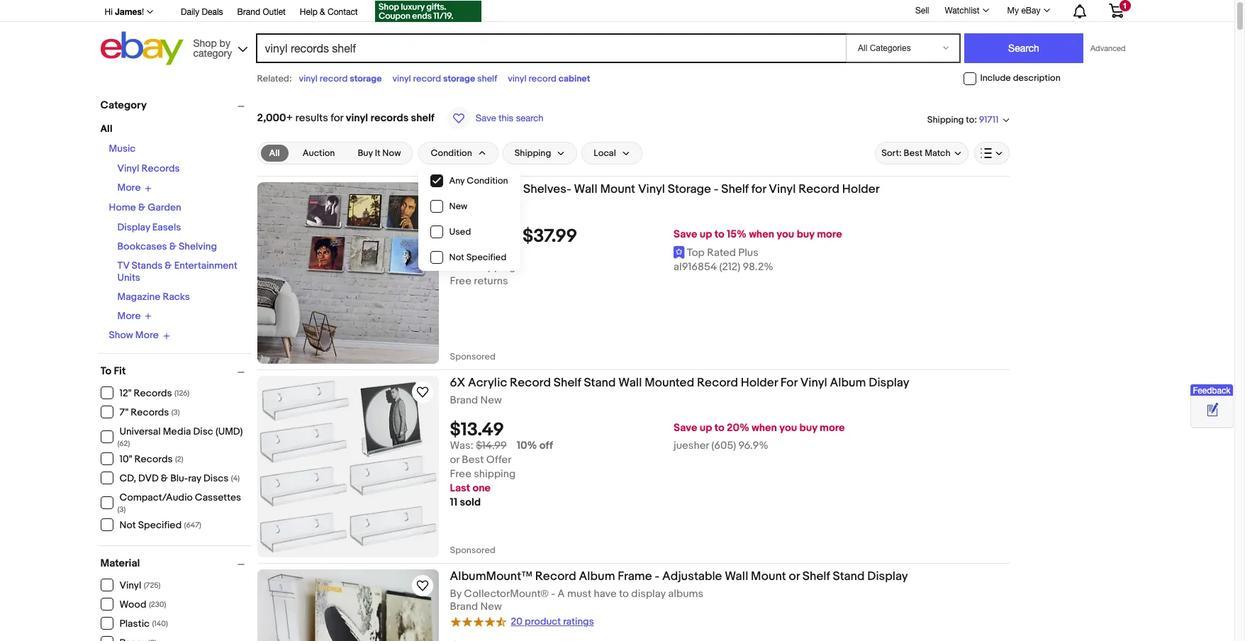 Task type: locate. For each thing, give the bounding box(es) containing it.
to inside the 'save up to 15% when you buy more buy it now'
[[715, 228, 725, 241]]

collectormount®
[[464, 587, 549, 601]]

shipping
[[474, 260, 516, 274], [474, 467, 516, 481]]

1 vertical spatial more
[[117, 310, 141, 322]]

1 vertical spatial when
[[752, 421, 777, 435]]

more inside the 'save up to 15% when you buy more buy it now'
[[817, 228, 842, 241]]

vinyl right the "related:" in the left of the page
[[299, 73, 318, 84]]

2 shipping from the top
[[474, 467, 516, 481]]

1 vertical spatial it
[[470, 246, 476, 260]]

0 vertical spatial display
[[117, 221, 150, 233]]

0 horizontal spatial best
[[462, 453, 484, 467]]

not for not specified (647)
[[119, 519, 136, 531]]

- left a
[[551, 587, 555, 601]]

0 horizontal spatial buy
[[358, 148, 373, 159]]

local button
[[582, 142, 642, 165]]

display
[[117, 221, 150, 233], [869, 376, 910, 390], [868, 569, 908, 584]]

include description
[[980, 73, 1061, 84]]

(3) inside 7" records (3)
[[171, 408, 180, 417]]

(3) inside compact/audio cassettes (3)
[[117, 505, 126, 514]]

auction
[[303, 148, 335, 159]]

discs
[[204, 472, 229, 484]]

0 vertical spatial buy
[[797, 228, 815, 241]]

0 vertical spatial wall
[[574, 182, 598, 196]]

storage up save this search button on the top left of the page
[[443, 73, 475, 84]]

3 free from the top
[[450, 467, 472, 481]]

free inside al916854 (212) 98.2% free returns
[[450, 275, 472, 288]]

buy right 15%
[[797, 228, 815, 241]]

when for 15%
[[749, 228, 774, 241]]

1 horizontal spatial not
[[449, 252, 464, 263]]

1 storage from the left
[[350, 73, 382, 84]]

3 record from the left
[[529, 73, 557, 84]]

& right "home"
[[138, 201, 145, 213]]

0 horizontal spatial stand
[[584, 376, 616, 390]]

1 vertical spatial up
[[700, 421, 712, 435]]

0 horizontal spatial holder
[[741, 376, 778, 390]]

to fit button
[[100, 364, 251, 378]]

off
[[539, 439, 553, 453]]

more for save up to 20% when you buy more
[[820, 421, 845, 435]]

vinyl record shelves- wall mount vinyl storage - shelf for vinyl record holder brand new
[[450, 182, 880, 213]]

sell link
[[909, 5, 936, 15]]

holder down the sort: best match dropdown button
[[842, 182, 880, 196]]

save inside the 'save up to 15% when you buy more buy it now'
[[674, 228, 697, 241]]

main content containing $16.99
[[257, 92, 1010, 641]]

up inside the 'save up to 15% when you buy more buy it now'
[[700, 228, 712, 241]]

0 vertical spatial more
[[817, 228, 842, 241]]

2 vertical spatial wall
[[725, 569, 748, 584]]

shipping
[[928, 114, 964, 125], [515, 148, 551, 159]]

1 vertical spatial shelf
[[411, 111, 435, 125]]

when inside the 'save up to 15% when you buy more buy it now'
[[749, 228, 774, 241]]

save inside button
[[476, 113, 496, 123]]

1 vertical spatial wall
[[619, 376, 642, 390]]

record down get the coupon image at the left
[[413, 73, 441, 84]]

vinyl up 'save this search'
[[508, 73, 527, 84]]

(3) down cd,
[[117, 505, 126, 514]]

blu-
[[170, 472, 188, 484]]

it up free shipping
[[470, 246, 476, 260]]

best
[[904, 148, 923, 159], [462, 453, 484, 467]]

1 horizontal spatial stand
[[833, 569, 865, 584]]

0 vertical spatial album
[[830, 376, 866, 390]]

best inside juesher (605) 96.9% or best offer free shipping last one 11 sold
[[462, 453, 484, 467]]

1 up from the top
[[700, 228, 712, 241]]

not up material
[[119, 519, 136, 531]]

watchlist
[[945, 6, 980, 16]]

6x acrylic record shelf stand wall mounted record holder for vinyl album display link
[[450, 376, 1010, 394]]

all down 2,000
[[269, 148, 280, 159]]

2 vertical spatial shelf
[[803, 569, 830, 584]]

$16.99
[[450, 226, 504, 248]]

1 vertical spatial not
[[119, 519, 136, 531]]

1 vertical spatial condition
[[467, 175, 508, 187]]

now inside the 'save up to 15% when you buy more buy it now'
[[479, 246, 500, 260]]

more button up the show more
[[117, 310, 152, 322]]

1 horizontal spatial or
[[789, 569, 800, 584]]

0 vertical spatial best
[[904, 148, 923, 159]]

stand inside the 6x acrylic record shelf stand wall mounted record holder for vinyl album display brand new
[[584, 376, 616, 390]]

1 horizontal spatial buy
[[450, 246, 468, 260]]

display
[[631, 587, 666, 601]]

& right help
[[320, 7, 325, 17]]

more for save up to 15% when you buy more buy it now
[[817, 228, 842, 241]]

free shipping
[[450, 260, 516, 274]]

7"
[[119, 406, 128, 418]]

display inside the 6x acrylic record shelf stand wall mounted record holder for vinyl album display brand new
[[869, 376, 910, 390]]

display inside albummount™ record album frame - adjustable wall mount or shelf stand display by collectormount® - a must have to display albums brand new
[[868, 569, 908, 584]]

advanced
[[1091, 44, 1126, 52]]

new inside albummount™ record album frame - adjustable wall mount or shelf stand display by collectormount® - a must have to display albums brand new
[[480, 600, 502, 614]]

brand outlet link
[[237, 5, 286, 21]]

new down albummount™
[[480, 600, 502, 614]]

buy inside the 'save up to 15% when you buy more buy it now'
[[797, 228, 815, 241]]

when up plus on the top right of the page
[[749, 228, 774, 241]]

shipping down offer
[[474, 467, 516, 481]]

all up music link
[[100, 123, 112, 135]]

brand down albummount™
[[450, 600, 478, 614]]

wall inside the 6x acrylic record shelf stand wall mounted record holder for vinyl album display brand new
[[619, 376, 642, 390]]

holder left for
[[741, 376, 778, 390]]

1 vertical spatial free
[[450, 275, 472, 288]]

save this search
[[476, 113, 544, 123]]

save
[[476, 113, 496, 123], [674, 228, 697, 241], [674, 421, 697, 435]]

storage for vinyl record storage
[[350, 73, 382, 84]]

1 vertical spatial now
[[479, 246, 500, 260]]

shipping down search
[[515, 148, 551, 159]]

display easels bookcases & shelving tv stands & entertainment units magazine racks
[[117, 221, 237, 302]]

1 vertical spatial stand
[[833, 569, 865, 584]]

6x acrylic record shelf stand wall mounted record holder for vinyl album display heading
[[450, 376, 910, 390]]

record
[[320, 73, 348, 84], [413, 73, 441, 84], [529, 73, 557, 84]]

- up display
[[655, 569, 660, 584]]

more for 1st more 'button' from the bottom of the page
[[117, 310, 141, 322]]

more for first more 'button' from the top of the page
[[117, 182, 141, 194]]

10% off
[[517, 439, 553, 453]]

a
[[558, 587, 565, 601]]

1 horizontal spatial -
[[655, 569, 660, 584]]

1 vertical spatial you
[[780, 421, 797, 435]]

0 horizontal spatial -
[[551, 587, 555, 601]]

1 vertical spatial or
[[789, 569, 800, 584]]

shipping to : 91711
[[928, 114, 999, 126]]

records up 'garden'
[[141, 162, 180, 174]]

0 vertical spatial for
[[331, 111, 343, 125]]

- right storage
[[714, 182, 719, 196]]

0 vertical spatial shipping
[[474, 260, 516, 274]]

1 vertical spatial more button
[[117, 310, 152, 322]]

brand up used
[[450, 200, 478, 213]]

2 horizontal spatial record
[[529, 73, 557, 84]]

when up 96.9% in the bottom right of the page
[[752, 421, 777, 435]]

my
[[1007, 6, 1019, 16]]

0 vertical spatial specified
[[466, 252, 507, 263]]

0 vertical spatial or
[[450, 453, 460, 467]]

records up dvd
[[134, 453, 173, 465]]

specified inside main content
[[466, 252, 507, 263]]

last
[[450, 482, 470, 495]]

0 vertical spatial you
[[777, 228, 795, 241]]

0 vertical spatial more button
[[117, 182, 152, 194]]

0 horizontal spatial record
[[320, 73, 348, 84]]

daily deals link
[[181, 5, 223, 21]]

main content
[[257, 92, 1010, 641]]

shipping inside dropdown button
[[515, 148, 551, 159]]

sort: best match button
[[875, 142, 968, 165]]

0 vertical spatial -
[[714, 182, 719, 196]]

1 vertical spatial shelf
[[554, 376, 581, 390]]

0 horizontal spatial wall
[[574, 182, 598, 196]]

specified down compact/audio
[[138, 519, 182, 531]]

0 horizontal spatial (3)
[[117, 505, 126, 514]]

for right results
[[331, 111, 343, 125]]

specified down $16.99
[[466, 252, 507, 263]]

records up 7" records (3)
[[134, 387, 172, 399]]

1 vertical spatial best
[[462, 453, 484, 467]]

shipping inside juesher (605) 96.9% or best offer free shipping last one 11 sold
[[474, 467, 516, 481]]

0 vertical spatial buy
[[358, 148, 373, 159]]

1 record from the left
[[320, 73, 348, 84]]

save up 'top rated plus' image
[[674, 228, 697, 241]]

& left blu- on the bottom left of page
[[161, 472, 168, 484]]

vinyl up records
[[392, 73, 411, 84]]

up
[[700, 228, 712, 241], [700, 421, 712, 435]]

wall right adjustable
[[725, 569, 748, 584]]

shipping inside the shipping to : 91711
[[928, 114, 964, 125]]

more
[[117, 182, 141, 194], [117, 310, 141, 322], [135, 329, 159, 341]]

free down not specified link
[[450, 275, 472, 288]]

2 up from the top
[[700, 421, 712, 435]]

search
[[516, 113, 544, 123]]

more button up 'home & garden'
[[117, 182, 152, 194]]

buy it now
[[358, 148, 401, 159]]

save left this
[[476, 113, 496, 123]]

wall left mounted at the right bottom of page
[[619, 376, 642, 390]]

shelf up save this search button on the top left of the page
[[477, 73, 497, 84]]

more
[[817, 228, 842, 241], [820, 421, 845, 435]]

home & garden link
[[109, 201, 181, 213]]

shop by category banner
[[97, 0, 1134, 69]]

music link
[[109, 143, 136, 155]]

up up top
[[700, 228, 712, 241]]

1 vertical spatial buy
[[450, 246, 468, 260]]

1 vertical spatial display
[[869, 376, 910, 390]]

0 horizontal spatial specified
[[138, 519, 182, 531]]

buy right 20%
[[800, 421, 817, 435]]

1 horizontal spatial now
[[479, 246, 500, 260]]

1 vertical spatial more
[[820, 421, 845, 435]]

1 horizontal spatial shelf
[[721, 182, 749, 196]]

1 horizontal spatial wall
[[619, 376, 642, 390]]

2 vertical spatial display
[[868, 569, 908, 584]]

show
[[109, 329, 133, 341]]

shelf inside vinyl record shelves- wall mount vinyl storage - shelf for vinyl record holder brand new
[[721, 182, 749, 196]]

category button
[[100, 99, 251, 112]]

now up free shipping
[[479, 246, 500, 260]]

to left the 91711
[[966, 114, 975, 125]]

15%
[[727, 228, 747, 241]]

wall
[[574, 182, 598, 196], [619, 376, 642, 390], [725, 569, 748, 584]]

best right sort:
[[904, 148, 923, 159]]

to inside the shipping to : 91711
[[966, 114, 975, 125]]

for inside vinyl record shelves- wall mount vinyl storage - shelf for vinyl record holder brand new
[[752, 182, 766, 196]]

2 horizontal spatial -
[[714, 182, 719, 196]]

0 vertical spatial condition
[[431, 148, 472, 159]]

new inside the 6x acrylic record shelf stand wall mounted record holder for vinyl album display brand new
[[480, 394, 502, 407]]

local
[[594, 148, 616, 159]]

shelves-
[[523, 182, 571, 196]]

1 horizontal spatial shelf
[[477, 73, 497, 84]]

+
[[286, 111, 293, 125]]

0 horizontal spatial shipping
[[515, 148, 551, 159]]

fit
[[114, 364, 126, 378]]

2 vertical spatial free
[[450, 467, 472, 481]]

record up 2,000 + results for vinyl records shelf
[[320, 73, 348, 84]]

1 horizontal spatial specified
[[466, 252, 507, 263]]

(3) up media
[[171, 408, 180, 417]]

0 horizontal spatial shelf
[[554, 376, 581, 390]]

0 vertical spatial holder
[[842, 182, 880, 196]]

1 vertical spatial shipping
[[474, 467, 516, 481]]

record for vinyl record storage
[[320, 73, 348, 84]]

2 horizontal spatial wall
[[725, 569, 748, 584]]

record
[[480, 182, 521, 196], [799, 182, 840, 196], [510, 376, 551, 390], [697, 376, 738, 390], [535, 569, 576, 584]]

you right 15%
[[777, 228, 795, 241]]

compact/audio cassettes (3)
[[117, 491, 241, 514]]

new down acrylic
[[480, 394, 502, 407]]

new inside vinyl record shelves- wall mount vinyl storage - shelf for vinyl record holder brand new
[[480, 200, 502, 213]]

0 horizontal spatial not
[[119, 519, 136, 531]]

or inside juesher (605) 96.9% or best offer free shipping last one 11 sold
[[450, 453, 460, 467]]

not down used
[[449, 252, 464, 263]]

1 horizontal spatial all
[[269, 148, 280, 159]]

1 vertical spatial album
[[579, 569, 615, 584]]

wall inside albummount™ record album frame - adjustable wall mount or shelf stand display by collectormount® - a must have to display albums brand new
[[725, 569, 748, 584]]

more up "home"
[[117, 182, 141, 194]]

1 vertical spatial -
[[655, 569, 660, 584]]

you
[[777, 228, 795, 241], [780, 421, 797, 435]]

stand inside albummount™ record album frame - adjustable wall mount or shelf stand display by collectormount® - a must have to display albums brand new
[[833, 569, 865, 584]]

1 vertical spatial (3)
[[117, 505, 126, 514]]

new down the any condition
[[480, 200, 502, 213]]

wall right shelves-
[[574, 182, 598, 196]]

shipping button
[[503, 142, 578, 165]]

vinyl record storage shelf
[[392, 73, 497, 84]]

records down 12" records (126)
[[131, 406, 169, 418]]

buy down used
[[450, 246, 468, 260]]

0 vertical spatial (3)
[[171, 408, 180, 417]]

1 horizontal spatial shipping
[[928, 114, 964, 125]]

0 vertical spatial shelf
[[721, 182, 749, 196]]

0 vertical spatial now
[[382, 148, 401, 159]]

album right for
[[830, 376, 866, 390]]

for
[[331, 111, 343, 125], [752, 182, 766, 196]]

plastic (140)
[[119, 618, 168, 630]]

stand
[[584, 376, 616, 390], [833, 569, 865, 584]]

up up the juesher
[[700, 421, 712, 435]]

tv
[[117, 259, 129, 271]]

to right have
[[619, 587, 629, 601]]

to up (605)
[[715, 421, 725, 435]]

brand inside vinyl record shelves- wall mount vinyl storage - shelf for vinyl record holder brand new
[[450, 200, 478, 213]]

entertainment
[[174, 259, 237, 271]]

buy
[[358, 148, 373, 159], [450, 246, 468, 260]]

shelf inside albummount™ record album frame - adjustable wall mount or shelf stand display by collectormount® - a must have to display albums brand new
[[803, 569, 830, 584]]

vinyl record shelves- wall mount vinyl storage - shelf for vinyl record holder heading
[[450, 182, 880, 196]]

albummount™ record album frame - adjustable wall mount or shelf stand display image
[[257, 569, 439, 641]]

for up plus on the top right of the page
[[752, 182, 766, 196]]

2 record from the left
[[413, 73, 441, 84]]

0 horizontal spatial storage
[[350, 73, 382, 84]]

0 vertical spatial it
[[375, 148, 380, 159]]

vinyl for vinyl record cabinet
[[508, 73, 527, 84]]

it inside buy it now link
[[375, 148, 380, 159]]

storage
[[668, 182, 711, 196]]

0 vertical spatial save
[[476, 113, 496, 123]]

vinyl record shelves- wall mount vinyl storage - shelf for vinyl record holder image
[[257, 182, 439, 364]]

0 vertical spatial shipping
[[928, 114, 964, 125]]

you inside the 'save up to 15% when you buy more buy it now'
[[777, 228, 795, 241]]

juesher
[[674, 439, 709, 453]]

0 vertical spatial shelf
[[477, 73, 497, 84]]

6x acrylic record shelf stand wall mounted record holder for vinyl album display image
[[257, 376, 439, 557]]

1 vertical spatial all
[[269, 148, 280, 159]]

wood (230)
[[119, 599, 166, 611]]

1 horizontal spatial for
[[752, 182, 766, 196]]

2 more button from the top
[[117, 310, 152, 322]]

more right show
[[135, 329, 159, 341]]

None submit
[[964, 33, 1084, 63]]

1 horizontal spatial album
[[830, 376, 866, 390]]

records for 10"
[[134, 453, 173, 465]]

1 horizontal spatial storage
[[443, 73, 475, 84]]

albums
[[668, 587, 704, 601]]

0 horizontal spatial it
[[375, 148, 380, 159]]

deals
[[202, 7, 223, 17]]

it down records
[[375, 148, 380, 159]]

0 horizontal spatial shelf
[[411, 111, 435, 125]]

-
[[714, 182, 719, 196], [655, 569, 660, 584], [551, 587, 555, 601]]

save for save up to 15% when you buy more buy it now
[[674, 228, 697, 241]]

2 free from the top
[[450, 275, 472, 288]]

you down for
[[780, 421, 797, 435]]

0 horizontal spatial all
[[100, 123, 112, 135]]

shipping up returns on the top left of page
[[474, 260, 516, 274]]

album up have
[[579, 569, 615, 584]]

2 vertical spatial save
[[674, 421, 697, 435]]

by
[[450, 587, 462, 601]]

brand inside albummount™ record album frame - adjustable wall mount or shelf stand display by collectormount® - a must have to display albums brand new
[[450, 600, 478, 614]]

any condition
[[449, 175, 508, 187]]

storage
[[350, 73, 382, 84], [443, 73, 475, 84]]

new inside new link
[[449, 201, 468, 212]]

buy for save up to 15% when you buy more buy it now
[[797, 228, 815, 241]]

condition up any
[[431, 148, 472, 159]]

0 horizontal spatial or
[[450, 453, 460, 467]]

shelf right records
[[411, 111, 435, 125]]

1 vertical spatial holder
[[741, 376, 778, 390]]

buy down 2,000 + results for vinyl records shelf
[[358, 148, 373, 159]]

storage up 2,000 + results for vinyl records shelf
[[350, 73, 382, 84]]

best down was: $14.99
[[462, 453, 484, 467]]

1 vertical spatial for
[[752, 182, 766, 196]]

ebay
[[1021, 6, 1041, 16]]

brand down '6x'
[[450, 394, 478, 407]]

home & garden
[[109, 201, 181, 213]]

& down bookcases & shelving "link"
[[165, 259, 172, 271]]

(725)
[[144, 581, 161, 590]]

1 vertical spatial specified
[[138, 519, 182, 531]]

0 vertical spatial stand
[[584, 376, 616, 390]]

- inside vinyl record shelves- wall mount vinyl storage - shelf for vinyl record holder brand new
[[714, 182, 719, 196]]

more up the show more
[[117, 310, 141, 322]]

storage for vinyl record storage shelf
[[443, 73, 475, 84]]

my ebay
[[1007, 6, 1041, 16]]

to left 15%
[[715, 228, 725, 241]]

shop
[[193, 37, 217, 49]]

0 vertical spatial all
[[100, 123, 112, 135]]

shop by category button
[[187, 32, 251, 62]]

it inside the 'save up to 15% when you buy more buy it now'
[[470, 246, 476, 260]]

more inside button
[[135, 329, 159, 341]]

save up the juesher
[[674, 421, 697, 435]]

buy for save up to 20% when you buy more
[[800, 421, 817, 435]]

2 storage from the left
[[443, 73, 475, 84]]

record down search for anything text box
[[529, 73, 557, 84]]

brand left the outlet at left top
[[237, 7, 260, 17]]

shipping left ":"
[[928, 114, 964, 125]]

universal media disc (umd) (62)
[[117, 425, 243, 448]]

watch 6x acrylic record shelf stand wall mounted record holder for vinyl album display image
[[414, 384, 431, 401]]

was: $14.99
[[450, 439, 507, 453]]

0 vertical spatial free
[[450, 260, 472, 274]]

free down $16.99
[[450, 260, 472, 274]]

now down records
[[382, 148, 401, 159]]

you for 15%
[[777, 228, 795, 241]]

used
[[449, 226, 471, 238]]

1 horizontal spatial it
[[470, 246, 476, 260]]

96.9%
[[739, 439, 768, 453]]

1 horizontal spatial record
[[413, 73, 441, 84]]

top rated plus image
[[674, 246, 685, 259]]

new down any
[[449, 201, 468, 212]]

wall inside vinyl record shelves- wall mount vinyl storage - shelf for vinyl record holder brand new
[[574, 182, 598, 196]]

shipping for shipping
[[515, 148, 551, 159]]

1 vertical spatial save
[[674, 228, 697, 241]]

free up last
[[450, 467, 472, 481]]

0 vertical spatial when
[[749, 228, 774, 241]]

condition right any
[[467, 175, 508, 187]]

98.2%
[[743, 260, 774, 274]]

1 horizontal spatial holder
[[842, 182, 880, 196]]

it
[[375, 148, 380, 159], [470, 246, 476, 260]]

& down easels
[[169, 240, 177, 252]]



Task type: describe. For each thing, give the bounding box(es) containing it.
new link
[[419, 194, 520, 219]]

Search for anything text field
[[258, 35, 843, 62]]

vinyl left records
[[346, 111, 368, 125]]

record for vinyl record cabinet
[[529, 73, 557, 84]]

get the coupon image
[[375, 1, 481, 22]]

condition inside condition dropdown button
[[431, 148, 472, 159]]

my ebay link
[[1000, 2, 1056, 19]]

record for vinyl record storage shelf
[[413, 73, 441, 84]]

albummount™
[[450, 569, 533, 584]]

advanced link
[[1084, 34, 1133, 62]]

best inside dropdown button
[[904, 148, 923, 159]]

& inside account navigation
[[320, 7, 325, 17]]

when for 20%
[[752, 421, 777, 435]]

none submit inside the 'shop by category' banner
[[964, 33, 1084, 63]]

show more button
[[109, 329, 170, 341]]

contact
[[328, 7, 358, 17]]

music
[[109, 143, 136, 155]]

(3) for 7" records
[[171, 408, 180, 417]]

auction link
[[294, 145, 344, 162]]

one
[[473, 482, 491, 495]]

album inside albummount™ record album frame - adjustable wall mount or shelf stand display by collectormount® - a must have to display albums brand new
[[579, 569, 615, 584]]

bookcases
[[117, 240, 167, 252]]

vinyl record storage
[[299, 73, 382, 84]]

feedback
[[1193, 386, 1231, 396]]

you for 20%
[[780, 421, 797, 435]]

2,000
[[257, 111, 286, 125]]

vinyl for vinyl record storage shelf
[[392, 73, 411, 84]]

watch albummount™ record album frame - adjustable wall mount or shelf stand display image
[[414, 577, 431, 594]]

!
[[142, 7, 144, 17]]

shelf inside the 6x acrylic record shelf stand wall mounted record holder for vinyl album display brand new
[[554, 376, 581, 390]]

sort:
[[882, 148, 902, 159]]

10" records (2)
[[119, 453, 183, 465]]

bookcases & shelving link
[[117, 240, 217, 252]]

$13.49
[[450, 419, 504, 441]]

not specified link
[[419, 245, 520, 270]]

listing options selector. list view selected. image
[[980, 148, 1003, 159]]

any condition link
[[419, 168, 520, 194]]

1 shipping from the top
[[474, 260, 516, 274]]

cassettes
[[195, 491, 241, 503]]

daily
[[181, 7, 199, 17]]

not for not specified
[[449, 252, 464, 263]]

buy inside the 'save up to 15% when you buy more buy it now'
[[450, 246, 468, 260]]

shop by category
[[193, 37, 232, 59]]

condition inside any condition link
[[467, 175, 508, 187]]

ray
[[188, 472, 201, 484]]

specified for not specified
[[466, 252, 507, 263]]

product
[[525, 615, 561, 628]]

vinyl for vinyl record storage
[[299, 73, 318, 84]]

holder inside vinyl record shelves- wall mount vinyl storage - shelf for vinyl record holder brand new
[[842, 182, 880, 196]]

up for 20%
[[700, 421, 712, 435]]

records for vinyl
[[141, 162, 180, 174]]

20%
[[727, 421, 750, 435]]

buy it now link
[[349, 145, 409, 162]]

2 vertical spatial -
[[551, 587, 555, 601]]

dvd
[[138, 472, 159, 484]]

to inside albummount™ record album frame - adjustable wall mount or shelf stand display by collectormount® - a must have to display albums brand new
[[619, 587, 629, 601]]

brand inside the 6x acrylic record shelf stand wall mounted record holder for vinyl album display brand new
[[450, 394, 478, 407]]

top
[[687, 246, 705, 260]]

match
[[925, 148, 951, 159]]

1 more button from the top
[[117, 182, 152, 194]]

1 free from the top
[[450, 260, 472, 274]]

up for 15%
[[700, 228, 712, 241]]

hi james !
[[105, 6, 144, 17]]

plus
[[738, 246, 759, 260]]

for
[[781, 376, 798, 390]]

acrylic
[[468, 376, 507, 390]]

save up to 15% when you buy more buy it now
[[450, 228, 842, 260]]

12"
[[119, 387, 132, 399]]

shelf inside main content
[[411, 111, 435, 125]]

al916854
[[674, 260, 717, 274]]

(4)
[[231, 474, 240, 483]]

stands
[[132, 259, 163, 271]]

plastic
[[119, 618, 150, 630]]

albummount™ record album frame - adjustable wall mount or shelf stand display link
[[450, 569, 1010, 588]]

save for save up to 20% when you buy more
[[674, 421, 697, 435]]

have
[[594, 587, 617, 601]]

brand inside account navigation
[[237, 7, 260, 17]]

0 horizontal spatial now
[[382, 148, 401, 159]]

account navigation
[[97, 0, 1134, 24]]

help & contact
[[300, 7, 358, 17]]

material button
[[100, 556, 251, 570]]

free inside juesher (605) 96.9% or best offer free shipping last one 11 sold
[[450, 467, 472, 481]]

not specified
[[449, 252, 507, 263]]

(212)
[[720, 260, 740, 274]]

10%
[[517, 439, 537, 453]]

(umd)
[[216, 425, 243, 437]]

$14.99
[[476, 439, 507, 453]]

20 product ratings link
[[450, 614, 594, 628]]

save up to 20% when you buy more
[[674, 421, 845, 435]]

material
[[100, 556, 140, 570]]

record inside albummount™ record album frame - adjustable wall mount or shelf stand display by collectormount® - a must have to display albums brand new
[[535, 569, 576, 584]]

hi
[[105, 7, 113, 17]]

mount inside albummount™ record album frame - adjustable wall mount or shelf stand display by collectormount® - a must have to display albums brand new
[[751, 569, 786, 584]]

1
[[1123, 1, 1127, 10]]

outlet
[[263, 7, 286, 17]]

records for 12"
[[134, 387, 172, 399]]

vinyl inside the 6x acrylic record shelf stand wall mounted record holder for vinyl album display brand new
[[800, 376, 827, 390]]

brand outlet
[[237, 7, 286, 17]]

cd, dvd & blu-ray discs (4)
[[119, 472, 240, 484]]

(62)
[[117, 439, 130, 448]]

help
[[300, 7, 318, 17]]

any
[[449, 175, 465, 187]]

offer
[[486, 453, 512, 467]]

shipping for shipping to : 91711
[[928, 114, 964, 125]]

10"
[[119, 453, 132, 465]]

vinyl records link
[[117, 162, 180, 174]]

al916854 (212) 98.2% free returns
[[450, 260, 774, 288]]

magazine racks link
[[117, 290, 190, 302]]

$37.99
[[523, 226, 577, 248]]

2,000 + results for vinyl records shelf
[[257, 111, 435, 125]]

(647)
[[184, 521, 201, 530]]

sort: best match
[[882, 148, 951, 159]]

james
[[115, 6, 142, 17]]

description
[[1013, 73, 1061, 84]]

daily deals
[[181, 7, 223, 17]]

ratings
[[563, 615, 594, 628]]

rated
[[707, 246, 736, 260]]

not specified (647)
[[119, 519, 201, 531]]

juesher (605) 96.9% or best offer free shipping last one 11 sold
[[450, 439, 768, 509]]

mount inside vinyl record shelves- wall mount vinyl storage - shelf for vinyl record holder brand new
[[600, 182, 635, 196]]

used link
[[419, 219, 520, 245]]

tv stands & entertainment units link
[[117, 259, 237, 283]]

albummount™ record album frame - adjustable wall mount or shelf stand display heading
[[450, 569, 908, 584]]

0 horizontal spatial for
[[331, 111, 343, 125]]

racks
[[163, 290, 190, 302]]

frame
[[618, 569, 652, 584]]

home
[[109, 201, 136, 213]]

condition button
[[419, 142, 498, 165]]

or inside albummount™ record album frame - adjustable wall mount or shelf stand display by collectormount® - a must have to display albums brand new
[[789, 569, 800, 584]]

related:
[[257, 73, 292, 84]]

7" records (3)
[[119, 406, 180, 418]]

album inside the 6x acrylic record shelf stand wall mounted record holder for vinyl album display brand new
[[830, 376, 866, 390]]

holder inside the 6x acrylic record shelf stand wall mounted record holder for vinyl album display brand new
[[741, 376, 778, 390]]

display inside display easels bookcases & shelving tv stands & entertainment units magazine racks
[[117, 221, 150, 233]]

specified for not specified (647)
[[138, 519, 182, 531]]

save for save this search
[[476, 113, 496, 123]]

compact/audio
[[119, 491, 193, 503]]

wood
[[119, 599, 146, 611]]

(3) for compact/audio cassettes
[[117, 505, 126, 514]]

All selected text field
[[269, 147, 280, 160]]

records for 7"
[[131, 406, 169, 418]]

vinyl record shelves- wall mount vinyl storage - shelf for vinyl record holder link
[[450, 182, 1010, 201]]

show more
[[109, 329, 159, 341]]

units
[[117, 271, 140, 283]]



Task type: vqa. For each thing, say whether or not it's contained in the screenshot.
the 20%
yes



